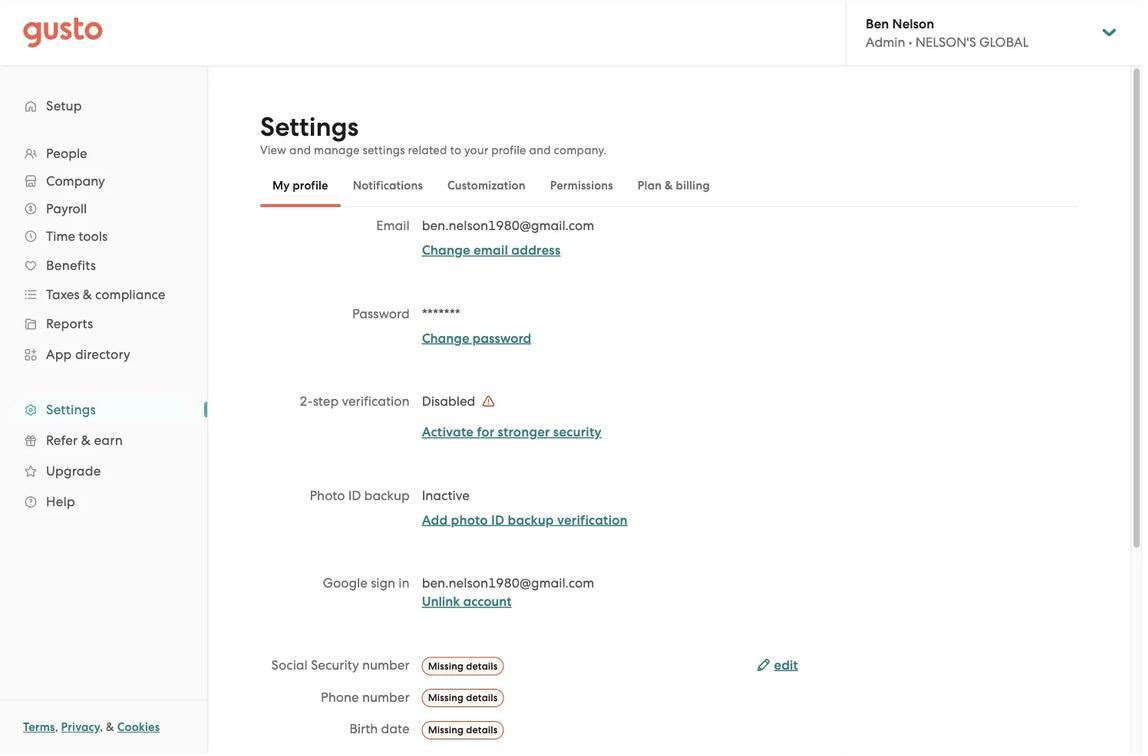 Task type: describe. For each thing, give the bounding box(es) containing it.
customization
[[448, 179, 526, 193]]

sign
[[371, 576, 396, 591]]

to
[[450, 144, 461, 157]]

permissions
[[550, 179, 613, 193]]

payroll
[[46, 201, 87, 217]]

add photo id backup verification button
[[422, 511, 628, 530]]

manage
[[314, 144, 360, 157]]

google
[[323, 576, 368, 591]]

people
[[46, 146, 87, 161]]

change email address button
[[422, 241, 561, 260]]

profile inside the settings view and manage settings related to your profile and company.
[[491, 144, 526, 157]]

change email address
[[422, 243, 561, 258]]

earn
[[94, 433, 123, 448]]

setup link
[[15, 92, 192, 120]]

email
[[474, 243, 508, 258]]

upgrade link
[[15, 458, 192, 485]]

billing
[[676, 179, 710, 193]]

1 number from the top
[[362, 658, 410, 673]]

backup inside button
[[508, 512, 554, 528]]

tools
[[79, 229, 108, 244]]

& for earn
[[81, 433, 91, 448]]

taxes
[[46, 287, 80, 302]]

benefits link
[[15, 252, 192, 279]]

cookies button
[[117, 719, 160, 737]]

email
[[376, 218, 410, 233]]

refer
[[46, 433, 78, 448]]

& left cookies button
[[106, 721, 114, 735]]

for
[[477, 425, 495, 440]]

my profile button
[[260, 167, 341, 204]]

password
[[352, 306, 410, 321]]

settings tabs tab list
[[260, 164, 1079, 207]]

edit button
[[757, 656, 798, 675]]

photo id backup
[[310, 488, 410, 503]]

phone
[[321, 690, 359, 705]]

2 , from the left
[[100, 721, 103, 735]]

activate for stronger security
[[422, 425, 602, 440]]

1 and from the left
[[289, 144, 311, 157]]

google sign in
[[323, 576, 410, 591]]

directory
[[75, 347, 131, 362]]

missing for social security number
[[428, 661, 464, 672]]

disabled
[[422, 394, 479, 409]]

your
[[464, 144, 488, 157]]

1 , from the left
[[55, 721, 58, 735]]

2-step verification
[[300, 394, 410, 409]]

*******
[[422, 306, 461, 321]]

refer & earn link
[[15, 427, 192, 455]]

time tools button
[[15, 223, 192, 250]]

nelson's
[[916, 34, 977, 50]]

missing details for birth date
[[428, 725, 498, 737]]

change for change email address
[[422, 243, 470, 258]]

plan
[[638, 179, 662, 193]]

missing for birth date
[[428, 725, 464, 737]]

missing details for social security number
[[428, 661, 498, 672]]

gusto navigation element
[[0, 66, 207, 542]]

edit
[[774, 658, 798, 673]]

inactive
[[422, 488, 470, 503]]

plan & billing
[[638, 179, 710, 193]]

my
[[273, 179, 290, 193]]

birth date
[[350, 722, 410, 737]]

cookies
[[117, 721, 160, 735]]

activate for stronger security link
[[422, 425, 602, 440]]

settings view and manage settings related to your profile and company.
[[260, 112, 607, 157]]

change password button
[[422, 329, 531, 348]]

related
[[408, 144, 447, 157]]

terms , privacy , & cookies
[[23, 721, 160, 735]]

details for birth date
[[466, 725, 498, 737]]

social security number
[[271, 658, 410, 673]]

global
[[980, 34, 1029, 50]]

change password
[[422, 331, 531, 346]]

change for change password
[[422, 331, 469, 346]]

privacy
[[61, 721, 100, 735]]

list containing people
[[0, 140, 207, 517]]

terms link
[[23, 721, 55, 735]]

compliance
[[95, 287, 165, 302]]

app directory
[[46, 347, 131, 362]]

password
[[473, 331, 531, 346]]

reports link
[[15, 310, 192, 338]]

add
[[422, 512, 448, 528]]

details for phone number
[[466, 693, 498, 705]]

unlink
[[422, 594, 460, 610]]

& for compliance
[[83, 287, 92, 302]]

missing details for phone number
[[428, 693, 498, 705]]

date
[[381, 722, 410, 737]]

activate
[[422, 425, 474, 440]]

security
[[311, 658, 359, 673]]



Task type: locate. For each thing, give the bounding box(es) containing it.
profile right your
[[491, 144, 526, 157]]

details for social security number
[[466, 661, 498, 672]]

1 horizontal spatial settings
[[260, 112, 359, 143]]

3 missing from the top
[[428, 725, 464, 737]]

ben
[[866, 16, 889, 31]]

address
[[512, 243, 561, 258]]

time tools
[[46, 229, 108, 244]]

3 details from the top
[[466, 725, 498, 737]]

home image
[[23, 17, 103, 48]]

1 vertical spatial change
[[422, 331, 469, 346]]

1 vertical spatial ben.nelson1980@gmail.com
[[422, 576, 594, 591]]

notifications button
[[341, 167, 435, 204]]

account
[[463, 594, 512, 610]]

0 vertical spatial missing
[[428, 661, 464, 672]]

0 vertical spatial settings
[[260, 112, 359, 143]]

1 vertical spatial missing details
[[428, 693, 498, 705]]

2-
[[300, 394, 313, 409]]

customization button
[[435, 167, 538, 204]]

number up birth date
[[362, 690, 410, 705]]

1 vertical spatial details
[[466, 693, 498, 705]]

2 ben.nelson1980@gmail.com from the top
[[422, 576, 594, 591]]

settings for settings
[[46, 402, 96, 418]]

0 horizontal spatial ,
[[55, 721, 58, 735]]

admin
[[866, 34, 906, 50]]

ben.nelson1980@gmail.com for ben.nelson1980@gmail.com unlink account
[[422, 576, 594, 591]]

ben.nelson1980@gmail.com for ben.nelson1980@gmail.com
[[422, 218, 594, 233]]

id inside button
[[491, 512, 505, 528]]

backup right photo on the bottom
[[508, 512, 554, 528]]

0 vertical spatial missing details
[[428, 661, 498, 672]]

change inside button
[[422, 331, 469, 346]]

0 horizontal spatial and
[[289, 144, 311, 157]]

change
[[422, 243, 470, 258], [422, 331, 469, 346]]

backup
[[364, 488, 410, 503], [508, 512, 554, 528]]

settings for settings view and manage settings related to your profile and company.
[[260, 112, 359, 143]]

settings link
[[15, 396, 192, 424]]

1 change from the top
[[422, 243, 470, 258]]

2 vertical spatial missing
[[428, 725, 464, 737]]

profile inside button
[[293, 179, 328, 193]]

1 horizontal spatial ,
[[100, 721, 103, 735]]

settings inside the settings view and manage settings related to your profile and company.
[[260, 112, 359, 143]]

id right photo
[[348, 488, 361, 503]]

1 missing from the top
[[428, 661, 464, 672]]

&
[[665, 179, 673, 193], [83, 287, 92, 302], [81, 433, 91, 448], [106, 721, 114, 735]]

change down *******
[[422, 331, 469, 346]]

1 horizontal spatial and
[[529, 144, 551, 157]]

photo
[[451, 512, 488, 528]]

1 horizontal spatial profile
[[491, 144, 526, 157]]

0 horizontal spatial backup
[[364, 488, 410, 503]]

1 horizontal spatial backup
[[508, 512, 554, 528]]

settings inside settings link
[[46, 402, 96, 418]]

1 vertical spatial number
[[362, 690, 410, 705]]

social
[[271, 658, 308, 673]]

& for billing
[[665, 179, 673, 193]]

company.
[[554, 144, 607, 157]]

0 vertical spatial id
[[348, 488, 361, 503]]

refer & earn
[[46, 433, 123, 448]]

0 horizontal spatial settings
[[46, 402, 96, 418]]

2 missing from the top
[[428, 693, 464, 705]]

unlink account button
[[422, 593, 512, 612]]

in
[[399, 576, 410, 591]]

, left privacy "link"
[[55, 721, 58, 735]]

, left the cookies on the left of page
[[100, 721, 103, 735]]

ben nelson admin • nelson's global
[[866, 16, 1029, 50]]

plan & billing button
[[626, 167, 722, 204]]

2 details from the top
[[466, 693, 498, 705]]

2 and from the left
[[529, 144, 551, 157]]

0 vertical spatial number
[[362, 658, 410, 673]]

0 vertical spatial change
[[422, 243, 470, 258]]

0 vertical spatial profile
[[491, 144, 526, 157]]

2 number from the top
[[362, 690, 410, 705]]

2 missing details from the top
[[428, 693, 498, 705]]

backup left inactive
[[364, 488, 410, 503]]

& right plan
[[665, 179, 673, 193]]

ben.nelson1980@gmail.com up change email address
[[422, 218, 594, 233]]

taxes & compliance button
[[15, 281, 192, 309]]

stronger
[[498, 425, 550, 440]]

0 horizontal spatial id
[[348, 488, 361, 503]]

& right taxes
[[83, 287, 92, 302]]

change inside button
[[422, 243, 470, 258]]

1 vertical spatial settings
[[46, 402, 96, 418]]

settings
[[260, 112, 359, 143], [46, 402, 96, 418]]

verification
[[342, 394, 410, 409], [557, 512, 628, 528]]

step
[[313, 394, 339, 409]]

0 horizontal spatial profile
[[293, 179, 328, 193]]

my profile
[[273, 179, 328, 193]]

1 missing details from the top
[[428, 661, 498, 672]]

1 vertical spatial profile
[[293, 179, 328, 193]]

1 ben.nelson1980@gmail.com from the top
[[422, 218, 594, 233]]

security
[[553, 425, 602, 440]]

privacy link
[[61, 721, 100, 735]]

missing details
[[428, 661, 498, 672], [428, 693, 498, 705], [428, 725, 498, 737]]

photo
[[310, 488, 345, 503]]

payroll button
[[15, 195, 192, 223]]

company
[[46, 174, 105, 189]]

1 vertical spatial missing
[[428, 693, 464, 705]]

taxes & compliance
[[46, 287, 165, 302]]

1 vertical spatial id
[[491, 512, 505, 528]]

settings up manage
[[260, 112, 359, 143]]

0 vertical spatial ben.nelson1980@gmail.com
[[422, 218, 594, 233]]

0 vertical spatial backup
[[364, 488, 410, 503]]

and left company.
[[529, 144, 551, 157]]

2 change from the top
[[422, 331, 469, 346]]

,
[[55, 721, 58, 735], [100, 721, 103, 735]]

3 missing details from the top
[[428, 725, 498, 737]]

settings
[[363, 144, 405, 157]]

•
[[909, 34, 913, 50]]

help link
[[15, 488, 192, 516]]

1 horizontal spatial id
[[491, 512, 505, 528]]

module__icon___go7vc image
[[483, 395, 495, 408]]

phone number
[[321, 690, 410, 705]]

and right the view
[[289, 144, 311, 157]]

missing for phone number
[[428, 693, 464, 705]]

app directory link
[[15, 341, 192, 369]]

settings up refer
[[46, 402, 96, 418]]

upgrade
[[46, 464, 101, 479]]

number up phone number
[[362, 658, 410, 673]]

app
[[46, 347, 72, 362]]

1 horizontal spatial verification
[[557, 512, 628, 528]]

& inside button
[[665, 179, 673, 193]]

verification inside button
[[557, 512, 628, 528]]

benefits
[[46, 258, 96, 273]]

1 vertical spatial verification
[[557, 512, 628, 528]]

profile
[[491, 144, 526, 157], [293, 179, 328, 193]]

& inside dropdown button
[[83, 287, 92, 302]]

0 vertical spatial details
[[466, 661, 498, 672]]

reports
[[46, 316, 93, 332]]

ben.nelson1980@gmail.com up account
[[422, 576, 594, 591]]

view
[[260, 144, 287, 157]]

number
[[362, 658, 410, 673], [362, 690, 410, 705]]

1 details from the top
[[466, 661, 498, 672]]

list
[[0, 140, 207, 517]]

id right photo on the bottom
[[491, 512, 505, 528]]

notifications
[[353, 179, 423, 193]]

change left email
[[422, 243, 470, 258]]

ben.nelson1980@gmail.com unlink account
[[422, 576, 594, 610]]

time
[[46, 229, 75, 244]]

2 vertical spatial details
[[466, 725, 498, 737]]

company button
[[15, 167, 192, 195]]

0 horizontal spatial verification
[[342, 394, 410, 409]]

& left earn
[[81, 433, 91, 448]]

setup
[[46, 98, 82, 114]]

help
[[46, 494, 75, 510]]

2 vertical spatial missing details
[[428, 725, 498, 737]]

add photo id backup verification
[[422, 512, 628, 528]]

details
[[466, 661, 498, 672], [466, 693, 498, 705], [466, 725, 498, 737]]

profile right my
[[293, 179, 328, 193]]

permissions button
[[538, 167, 626, 204]]

1 vertical spatial backup
[[508, 512, 554, 528]]

terms
[[23, 721, 55, 735]]

nelson
[[893, 16, 935, 31]]

0 vertical spatial verification
[[342, 394, 410, 409]]



Task type: vqa. For each thing, say whether or not it's contained in the screenshot.
top Settings
yes



